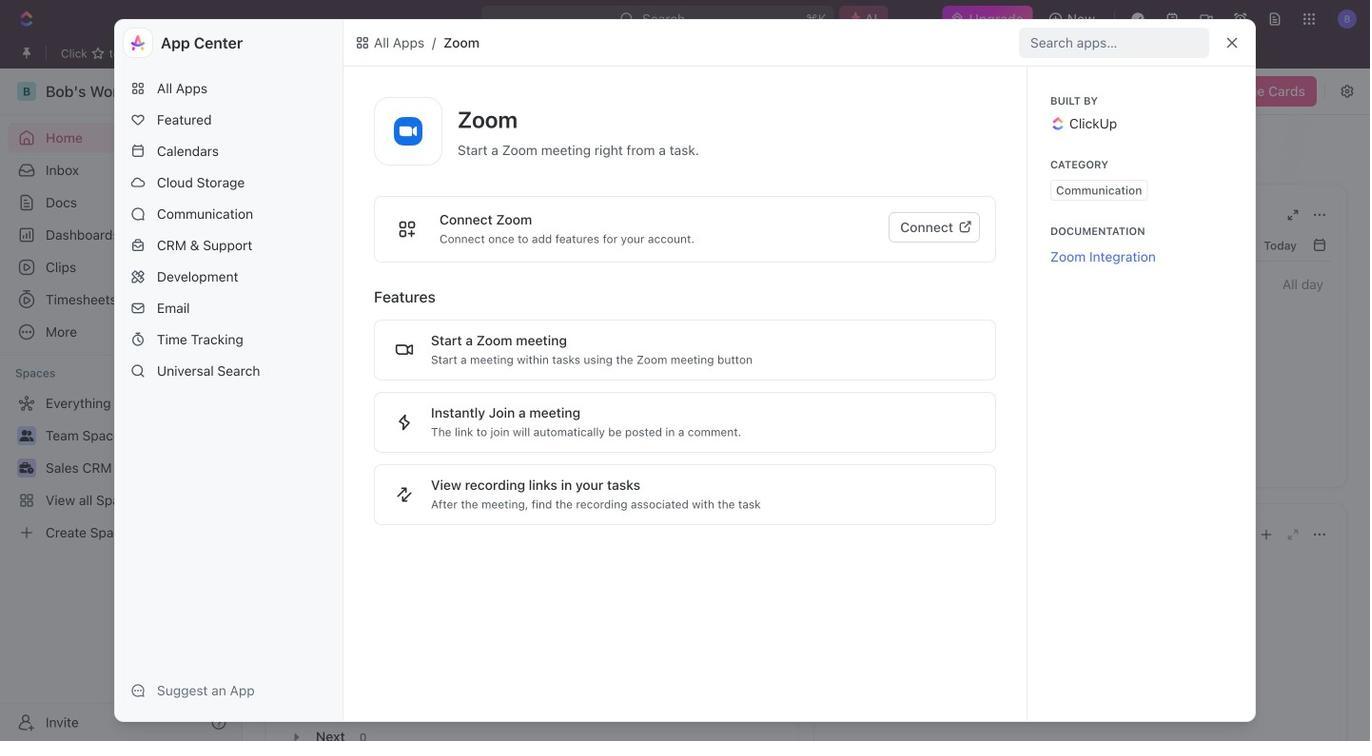 Task type: locate. For each thing, give the bounding box(es) containing it.
dialog
[[114, 19, 1256, 722]]

tree inside sidebar navigation
[[8, 388, 234, 548]]

Search apps… field
[[1031, 31, 1202, 54]]

tree
[[8, 388, 234, 548]]



Task type: describe. For each thing, give the bounding box(es) containing it.
akvyc image
[[355, 35, 370, 50]]

sidebar navigation
[[0, 69, 243, 741]]



Task type: vqa. For each thing, say whether or not it's contained in the screenshot.
the Docs
no



